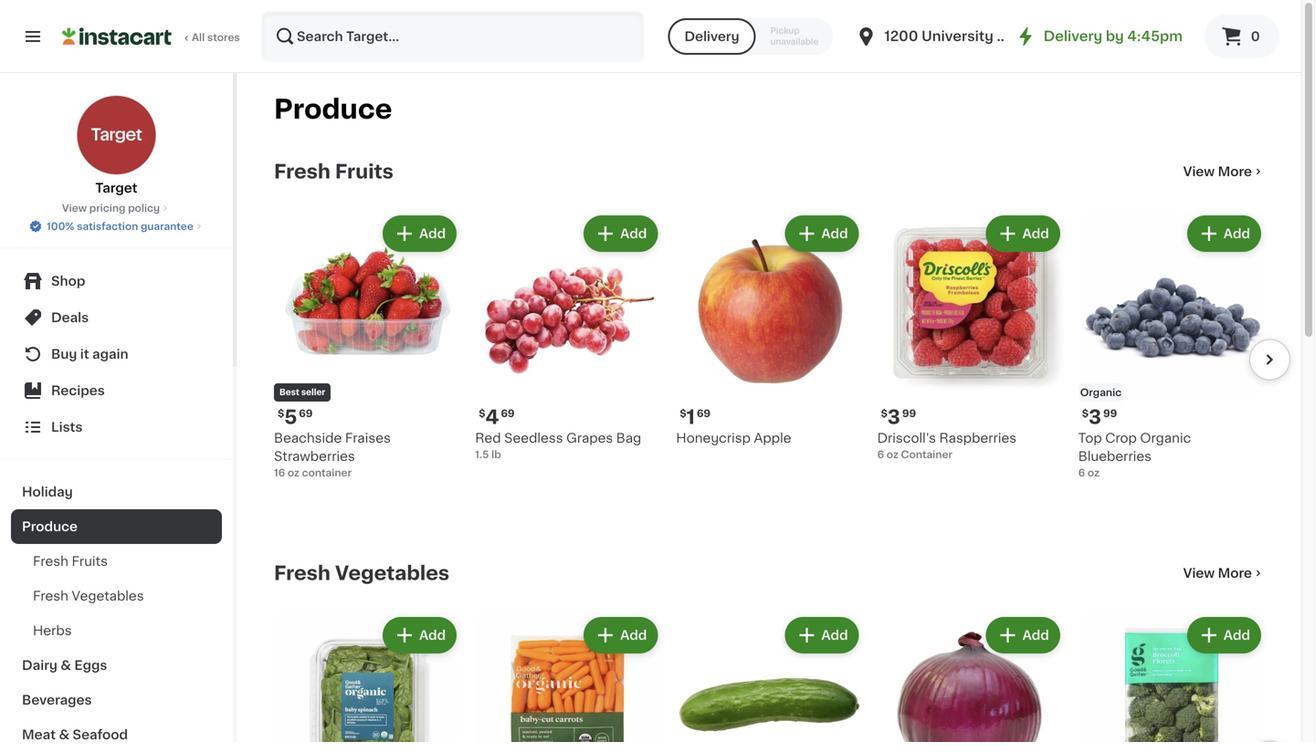 Task type: locate. For each thing, give the bounding box(es) containing it.
0 vertical spatial &
[[61, 659, 71, 672]]

organic inside the "top crop organic blueberries 6 oz"
[[1140, 432, 1191, 445]]

target logo image
[[76, 95, 157, 175]]

shop
[[51, 275, 85, 288]]

6
[[877, 450, 884, 460], [1079, 468, 1085, 478]]

oz down driscoll's
[[887, 450, 899, 460]]

& left eggs
[[61, 659, 71, 672]]

2 99 from the left
[[1103, 409, 1117, 419]]

1 view more link from the top
[[1183, 163, 1265, 181]]

1 vertical spatial fresh vegetables
[[33, 590, 144, 603]]

1 horizontal spatial delivery
[[1044, 30, 1103, 43]]

more
[[1218, 165, 1252, 178], [1218, 567, 1252, 580]]

view pricing policy
[[62, 203, 160, 213]]

0 horizontal spatial 3
[[888, 408, 900, 427]]

99 up driscoll's
[[902, 409, 916, 419]]

1200
[[884, 30, 918, 43]]

0 horizontal spatial vegetables
[[72, 590, 144, 603]]

fresh fruits link
[[274, 161, 394, 183], [11, 544, 222, 579]]

2 $ from the left
[[680, 409, 687, 419]]

69 right 5
[[299, 409, 313, 419]]

0 vertical spatial view more link
[[1183, 163, 1265, 181]]

0 button
[[1205, 15, 1280, 58]]

1 horizontal spatial 99
[[1103, 409, 1117, 419]]

product group containing 1
[[676, 212, 863, 448]]

red seedless grapes bag 1.5 lb
[[475, 432, 641, 460]]

$ for top crop organic blueberries
[[1082, 409, 1089, 419]]

delivery by 4:45pm link
[[1015, 26, 1183, 47]]

3 up top
[[1089, 408, 1102, 427]]

0 vertical spatial fresh vegetables
[[274, 564, 450, 583]]

product group containing 4
[[475, 212, 662, 462]]

fresh vegetables
[[274, 564, 450, 583], [33, 590, 144, 603]]

item carousel region
[[248, 205, 1291, 533], [274, 607, 1291, 743]]

delivery inside button
[[685, 30, 740, 43]]

1 horizontal spatial $ 3 99
[[1082, 408, 1117, 427]]

deals link
[[11, 300, 222, 336]]

1 horizontal spatial 6
[[1079, 468, 1085, 478]]

99 for top
[[1103, 409, 1117, 419]]

5 $ from the left
[[1082, 409, 1089, 419]]

0 vertical spatial view
[[1183, 165, 1215, 178]]

1 view more from the top
[[1183, 165, 1252, 178]]

$ 3 99 up top
[[1082, 408, 1117, 427]]

dairy & eggs
[[22, 659, 107, 672]]

1 horizontal spatial 69
[[501, 409, 515, 419]]

$ down 'best'
[[278, 409, 284, 419]]

$ up driscoll's
[[881, 409, 888, 419]]

1 99 from the left
[[902, 409, 916, 419]]

shop link
[[11, 263, 222, 300]]

2 horizontal spatial oz
[[1088, 468, 1100, 478]]

3 $ from the left
[[479, 409, 486, 419]]

1 vertical spatial view more
[[1183, 567, 1252, 580]]

view for fresh fruits
[[1183, 165, 1215, 178]]

0 vertical spatial more
[[1218, 165, 1252, 178]]

0 vertical spatial fresh fruits link
[[274, 161, 394, 183]]

more for vegetables
[[1218, 567, 1252, 580]]

1 vertical spatial 6
[[1079, 468, 1085, 478]]

vegetables
[[335, 564, 450, 583], [72, 590, 144, 603]]

oz inside "beachside fraises strawberries 16 oz container"
[[288, 468, 300, 478]]

view more link for fresh vegetables
[[1183, 564, 1265, 583]]

ave
[[997, 30, 1023, 43]]

69 right the 4
[[501, 409, 515, 419]]

69 inside $ 4 69
[[501, 409, 515, 419]]

0 horizontal spatial delivery
[[685, 30, 740, 43]]

oz down blueberries on the bottom right of the page
[[1088, 468, 1100, 478]]

0 horizontal spatial fresh fruits link
[[11, 544, 222, 579]]

recipes link
[[11, 373, 222, 409]]

6 down driscoll's
[[877, 450, 884, 460]]

herbs link
[[11, 614, 222, 649]]

None search field
[[261, 11, 644, 62]]

organic right crop on the bottom right of page
[[1140, 432, 1191, 445]]

fresh vegetables link
[[274, 563, 450, 585], [11, 579, 222, 614]]

apple
[[754, 432, 791, 445]]

$ inside $ 1 69
[[680, 409, 687, 419]]

$ up top
[[1082, 409, 1089, 419]]

buy
[[51, 348, 77, 361]]

1 vertical spatial fresh fruits link
[[11, 544, 222, 579]]

item carousel region containing add
[[274, 607, 1291, 743]]

1 horizontal spatial vegetables
[[335, 564, 450, 583]]

service type group
[[668, 18, 833, 55]]

add button
[[385, 217, 455, 250], [586, 217, 656, 250], [787, 217, 857, 250], [988, 217, 1058, 250], [1189, 217, 1260, 250], [385, 619, 455, 652], [586, 619, 656, 652], [787, 619, 857, 652], [988, 619, 1058, 652], [1189, 619, 1260, 652]]

lb
[[492, 450, 501, 460]]

1 horizontal spatial fresh vegetables link
[[274, 563, 450, 585]]

buy it again link
[[11, 336, 222, 373]]

1 horizontal spatial produce
[[274, 96, 392, 122]]

$ up 'red'
[[479, 409, 486, 419]]

meat
[[22, 729, 56, 742]]

view for fresh vegetables
[[1183, 567, 1215, 580]]

$ for red seedless grapes bag
[[479, 409, 486, 419]]

1 vertical spatial fresh fruits
[[33, 555, 108, 568]]

$ 3 99
[[881, 408, 916, 427], [1082, 408, 1117, 427]]

5
[[284, 408, 297, 427]]

100% satisfaction guarantee
[[47, 222, 194, 232]]

0 horizontal spatial 69
[[299, 409, 313, 419]]

instacart logo image
[[62, 26, 172, 47]]

all stores link
[[62, 11, 241, 62]]

crop
[[1105, 432, 1137, 445]]

69
[[299, 409, 313, 419], [697, 409, 711, 419], [501, 409, 515, 419]]

69 inside $ 5 69
[[299, 409, 313, 419]]

item carousel region for fresh fruits
[[248, 205, 1291, 533]]

0 horizontal spatial fresh vegetables
[[33, 590, 144, 603]]

1 horizontal spatial fruits
[[335, 162, 394, 181]]

1 $ 3 99 from the left
[[881, 408, 916, 427]]

2 view more from the top
[[1183, 567, 1252, 580]]

best
[[280, 389, 299, 397]]

1 3 from the left
[[888, 408, 900, 427]]

0 vertical spatial vegetables
[[335, 564, 450, 583]]

1 vertical spatial view more link
[[1183, 564, 1265, 583]]

3 up driscoll's
[[888, 408, 900, 427]]

raspberries
[[939, 432, 1017, 445]]

add
[[419, 227, 446, 240], [620, 227, 647, 240], [821, 227, 848, 240], [1023, 227, 1049, 240], [1224, 227, 1250, 240], [419, 629, 446, 642], [620, 629, 647, 642], [821, 629, 848, 642], [1023, 629, 1049, 642], [1224, 629, 1250, 642]]

more for fruits
[[1218, 165, 1252, 178]]

3 69 from the left
[[501, 409, 515, 419]]

69 for 1
[[697, 409, 711, 419]]

1 more from the top
[[1218, 165, 1252, 178]]

Search field
[[263, 13, 643, 60]]

beachside fraises strawberries 16 oz container
[[274, 432, 391, 478]]

honeycrisp
[[676, 432, 751, 445]]

beachside
[[274, 432, 342, 445]]

target
[[95, 182, 138, 195]]

fresh fruits
[[274, 162, 394, 181], [33, 555, 108, 568]]

0 horizontal spatial oz
[[288, 468, 300, 478]]

1 vertical spatial organic
[[1140, 432, 1191, 445]]

2 $ 3 99 from the left
[[1082, 408, 1117, 427]]

1 horizontal spatial 3
[[1089, 408, 1102, 427]]

2 view more link from the top
[[1183, 564, 1265, 583]]

0 horizontal spatial $ 3 99
[[881, 408, 916, 427]]

1 vertical spatial item carousel region
[[274, 607, 1291, 743]]

$ inside $ 4 69
[[479, 409, 486, 419]]

2 69 from the left
[[697, 409, 711, 419]]

$ up 'honeycrisp'
[[680, 409, 687, 419]]

1 vertical spatial vegetables
[[72, 590, 144, 603]]

6 down top
[[1079, 468, 1085, 478]]

2 more from the top
[[1218, 567, 1252, 580]]

produce
[[274, 96, 392, 122], [22, 521, 78, 533]]

stores
[[207, 32, 240, 42]]

$ inside $ 5 69
[[278, 409, 284, 419]]

product group
[[274, 212, 461, 481], [475, 212, 662, 462], [676, 212, 863, 448], [877, 212, 1064, 462], [1079, 212, 1265, 481], [274, 614, 461, 743], [475, 614, 662, 743], [676, 614, 863, 743], [877, 614, 1064, 743], [1079, 614, 1265, 743]]

& right meat at the bottom left of the page
[[59, 729, 70, 742]]

oz
[[887, 450, 899, 460], [288, 468, 300, 478], [1088, 468, 1100, 478]]

view more
[[1183, 165, 1252, 178], [1183, 567, 1252, 580]]

item carousel region containing 5
[[248, 205, 1291, 533]]

seller
[[301, 389, 325, 397]]

seedless
[[504, 432, 563, 445]]

best seller
[[280, 389, 325, 397]]

1 vertical spatial produce
[[22, 521, 78, 533]]

1 vertical spatial &
[[59, 729, 70, 742]]

delivery by 4:45pm
[[1044, 30, 1183, 43]]

by
[[1106, 30, 1124, 43]]

delivery button
[[668, 18, 756, 55]]

1 horizontal spatial oz
[[887, 450, 899, 460]]

0 vertical spatial 6
[[877, 450, 884, 460]]

1 vertical spatial more
[[1218, 567, 1252, 580]]

0 vertical spatial organic
[[1080, 388, 1122, 398]]

$ 3 99 for top
[[1082, 408, 1117, 427]]

99
[[902, 409, 916, 419], [1103, 409, 1117, 419]]

view
[[1183, 165, 1215, 178], [62, 203, 87, 213], [1183, 567, 1215, 580]]

69 for 5
[[299, 409, 313, 419]]

1 horizontal spatial organic
[[1140, 432, 1191, 445]]

0 horizontal spatial organic
[[1080, 388, 1122, 398]]

dairy & eggs link
[[11, 649, 222, 683]]

0 vertical spatial view more
[[1183, 165, 1252, 178]]

1.5
[[475, 450, 489, 460]]

$ 3 99 for driscoll's
[[881, 408, 916, 427]]

0 horizontal spatial 6
[[877, 450, 884, 460]]

0 horizontal spatial fresh vegetables link
[[11, 579, 222, 614]]

2 3 from the left
[[1089, 408, 1102, 427]]

1 $ from the left
[[278, 409, 284, 419]]

69 right 1 on the bottom
[[697, 409, 711, 419]]

1 69 from the left
[[299, 409, 313, 419]]

1 horizontal spatial fresh fruits
[[274, 162, 394, 181]]

0 vertical spatial item carousel region
[[248, 205, 1291, 533]]

oz right 16
[[288, 468, 300, 478]]

0 horizontal spatial 99
[[902, 409, 916, 419]]

view more link
[[1183, 163, 1265, 181], [1183, 564, 1265, 583]]

69 inside $ 1 69
[[697, 409, 711, 419]]

4 $ from the left
[[881, 409, 888, 419]]

2 vertical spatial view
[[1183, 567, 1215, 580]]

satisfaction
[[77, 222, 138, 232]]

organic up top
[[1080, 388, 1122, 398]]

$ 3 99 up driscoll's
[[881, 408, 916, 427]]

99 up crop on the bottom right of page
[[1103, 409, 1117, 419]]

2 horizontal spatial 69
[[697, 409, 711, 419]]

fruits
[[335, 162, 394, 181], [72, 555, 108, 568]]

3
[[888, 408, 900, 427], [1089, 408, 1102, 427]]

0 horizontal spatial fruits
[[72, 555, 108, 568]]

fraises
[[345, 432, 391, 445]]

meat & seafood
[[22, 729, 128, 742]]

seafood
[[73, 729, 128, 742]]

& for meat
[[59, 729, 70, 742]]



Task type: vqa. For each thing, say whether or not it's contained in the screenshot.
Auto-order logo
no



Task type: describe. For each thing, give the bounding box(es) containing it.
0
[[1251, 30, 1260, 43]]

target link
[[76, 95, 157, 197]]

$ 4 69
[[479, 408, 515, 427]]

delivery for delivery by 4:45pm
[[1044, 30, 1103, 43]]

100% satisfaction guarantee button
[[28, 216, 205, 234]]

driscoll's raspberries 6 oz container
[[877, 432, 1017, 460]]

it
[[80, 348, 89, 361]]

red
[[475, 432, 501, 445]]

1 vertical spatial fruits
[[72, 555, 108, 568]]

1200 university ave button
[[855, 11, 1023, 62]]

dairy
[[22, 659, 57, 672]]

1 horizontal spatial fresh fruits link
[[274, 161, 394, 183]]

1
[[687, 408, 695, 427]]

deals
[[51, 311, 89, 324]]

again
[[92, 348, 128, 361]]

honeycrisp apple
[[676, 432, 791, 445]]

driscoll's
[[877, 432, 936, 445]]

holiday link
[[11, 475, 222, 510]]

all stores
[[192, 32, 240, 42]]

view more link for fresh fruits
[[1183, 163, 1265, 181]]

4
[[486, 408, 499, 427]]

produce link
[[11, 510, 222, 544]]

all
[[192, 32, 205, 42]]

0 vertical spatial produce
[[274, 96, 392, 122]]

blueberries
[[1079, 450, 1152, 463]]

$ for honeycrisp apple
[[680, 409, 687, 419]]

beverages link
[[11, 683, 222, 718]]

view pricing policy link
[[62, 201, 171, 216]]

oz inside driscoll's raspberries 6 oz container
[[887, 450, 899, 460]]

view more for vegetables
[[1183, 567, 1252, 580]]

$ 5 69
[[278, 408, 313, 427]]

0 horizontal spatial produce
[[22, 521, 78, 533]]

69 for 4
[[501, 409, 515, 419]]

herbs
[[33, 625, 72, 638]]

bag
[[616, 432, 641, 445]]

3 for top
[[1089, 408, 1102, 427]]

guarantee
[[141, 222, 194, 232]]

meat & seafood link
[[11, 718, 222, 743]]

top
[[1079, 432, 1102, 445]]

$ for beachside fraises strawberries
[[278, 409, 284, 419]]

holiday
[[22, 486, 73, 499]]

& for dairy
[[61, 659, 71, 672]]

100%
[[47, 222, 74, 232]]

6 inside driscoll's raspberries 6 oz container
[[877, 450, 884, 460]]

99 for driscoll's
[[902, 409, 916, 419]]

0 vertical spatial fresh fruits
[[274, 162, 394, 181]]

1 vertical spatial view
[[62, 203, 87, 213]]

0 horizontal spatial fresh fruits
[[33, 555, 108, 568]]

container
[[302, 468, 352, 478]]

university
[[922, 30, 994, 43]]

lists link
[[11, 409, 222, 446]]

buy it again
[[51, 348, 128, 361]]

$ 1 69
[[680, 408, 711, 427]]

4:45pm
[[1127, 30, 1183, 43]]

pricing
[[89, 203, 126, 213]]

1 horizontal spatial fresh vegetables
[[274, 564, 450, 583]]

1200 university ave
[[884, 30, 1023, 43]]

oz inside the "top crop organic blueberries 6 oz"
[[1088, 468, 1100, 478]]

strawberries
[[274, 450, 355, 463]]

grapes
[[566, 432, 613, 445]]

product group containing 5
[[274, 212, 461, 481]]

16
[[274, 468, 285, 478]]

3 for driscoll's
[[888, 408, 900, 427]]

delivery for delivery
[[685, 30, 740, 43]]

recipes
[[51, 385, 105, 397]]

beverages
[[22, 694, 92, 707]]

$ for driscoll's raspberries
[[881, 409, 888, 419]]

policy
[[128, 203, 160, 213]]

eggs
[[74, 659, 107, 672]]

6 inside the "top crop organic blueberries 6 oz"
[[1079, 468, 1085, 478]]

item carousel region for fresh vegetables
[[274, 607, 1291, 743]]

container
[[901, 450, 953, 460]]

top crop organic blueberries 6 oz
[[1079, 432, 1191, 478]]

view more for fruits
[[1183, 165, 1252, 178]]

0 vertical spatial fruits
[[335, 162, 394, 181]]

lists
[[51, 421, 83, 434]]



